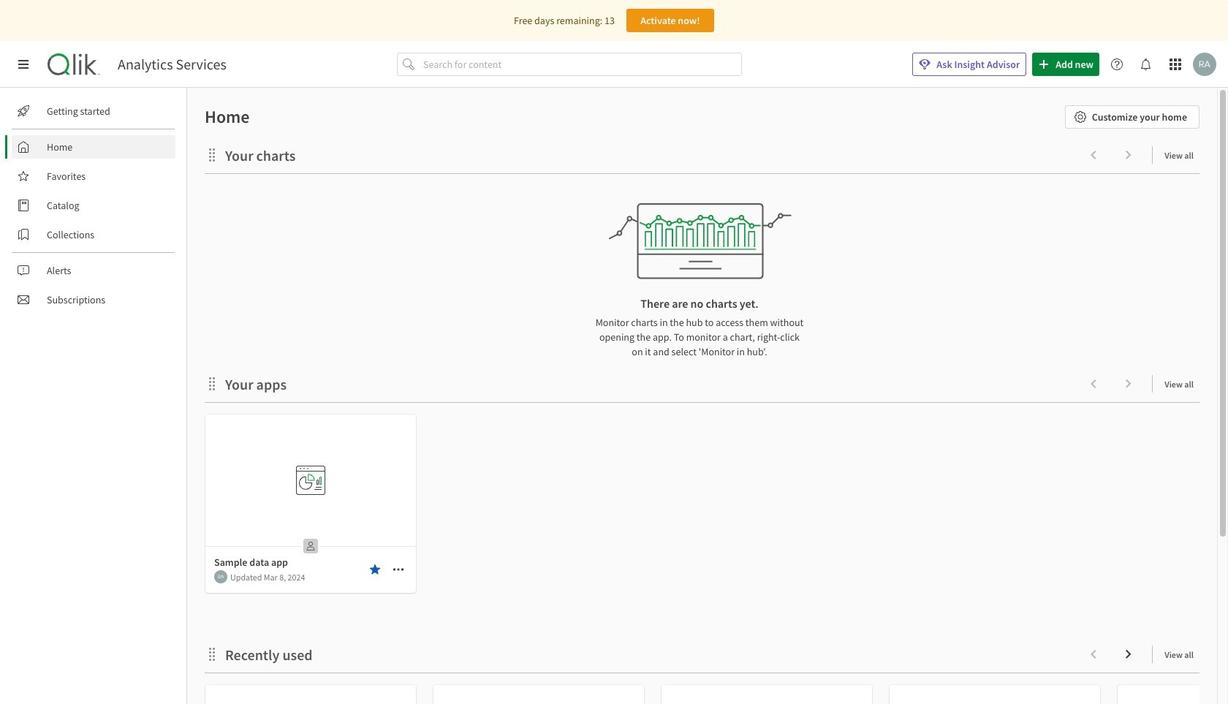 Task type: vqa. For each thing, say whether or not it's contained in the screenshot.
SHEET
no



Task type: locate. For each thing, give the bounding box(es) containing it.
ruby anderson element
[[214, 570, 227, 583]]

0 vertical spatial ruby anderson image
[[1193, 53, 1217, 76]]

move collection image
[[205, 376, 219, 391], [205, 647, 219, 661]]

close sidebar menu image
[[18, 58, 29, 70]]

main content
[[181, 88, 1228, 704]]

0 horizontal spatial ruby anderson image
[[214, 570, 227, 583]]

ruby anderson image
[[1193, 53, 1217, 76], [214, 570, 227, 583]]

analytics services element
[[118, 56, 227, 73]]

0 vertical spatial move collection image
[[205, 376, 219, 391]]

1 vertical spatial move collection image
[[205, 647, 219, 661]]

1 horizontal spatial ruby anderson image
[[1193, 53, 1217, 76]]

move collection image
[[205, 147, 219, 162]]



Task type: describe. For each thing, give the bounding box(es) containing it.
Search for content text field
[[420, 53, 742, 76]]

more actions image
[[393, 564, 404, 575]]

remove from favorites image
[[369, 564, 381, 575]]

navigation pane element
[[0, 94, 186, 317]]

1 vertical spatial ruby anderson image
[[214, 570, 227, 583]]



